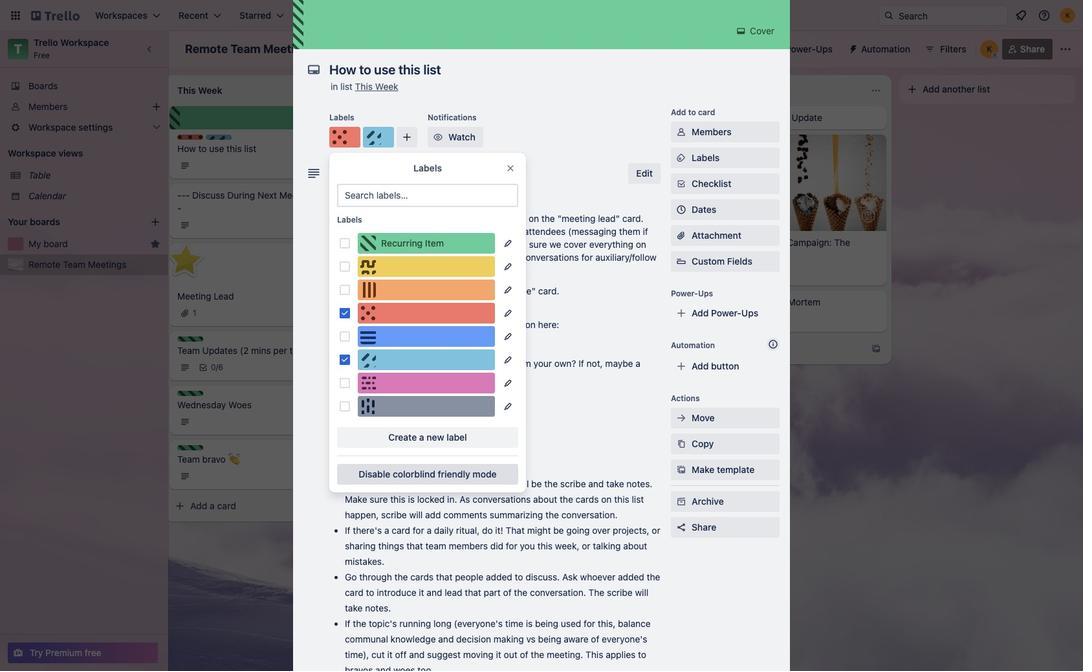 Task type: locate. For each thing, give the bounding box(es) containing it.
1 horizontal spatial you
[[520, 540, 535, 551]]

search image
[[884, 10, 894, 21]]

each inside for each meeting, there will be someone's face on the "meeting lead" card. they're in charge of wrangling any last minute attendees (messaging them if they're not there), running the meeting, making sure we cover everything on the cards, keeping us all on topic, and tabling conversations for auxiliary/follow up meetings if they run long.
[[346, 213, 366, 224]]

topic,
[[446, 252, 469, 263]]

0 horizontal spatial added
[[486, 571, 512, 582]]

scribe up there's
[[381, 509, 407, 520]]

sm image left copy
[[675, 438, 688, 450]]

--- discuss during next meeting -- -
[[177, 190, 324, 214]]

0 vertical spatial create
[[361, 135, 389, 146]]

or left failing
[[397, 478, 406, 489]]

1 horizontal spatial /
[[609, 257, 611, 266]]

0 vertical spatial ups
[[816, 43, 833, 54]]

0 vertical spatial remote
[[185, 42, 228, 56]]

0 vertical spatial sm image
[[432, 131, 445, 144]]

kendallparks02 (kendallparks02) image right open information menu icon at the top right of page
[[1060, 8, 1076, 23]]

calendar left up
[[667, 43, 705, 54]]

friendly
[[438, 469, 470, 480]]

0 horizontal spatial take
[[345, 603, 363, 614]]

attachment
[[692, 230, 742, 241]]

1 vertical spatial calendar
[[28, 190, 66, 201]]

0 left 6
[[211, 362, 216, 372]]

6
[[218, 362, 223, 372]]

running up knowledge
[[400, 618, 431, 629]]

color: green, title: "recurring item" element up team bravo 👏
[[177, 445, 203, 450]]

on up talking
[[601, 494, 612, 505]]

and inside create a new list for each meeting and move cards over after they are discussed ------>
[[361, 148, 377, 159]]

0 horizontal spatial scribe
[[381, 509, 407, 520]]

2 vertical spatial in
[[506, 478, 513, 489]]

this up projects,
[[614, 494, 630, 505]]

to inside how to use this list link
[[198, 143, 207, 154]]

1 vertical spatial meetings
[[88, 259, 127, 270]]

this up during
[[227, 143, 242, 154]]

1 added from the left
[[486, 571, 512, 582]]

there will also be someone's face on the "scribe" card. see a full description on this blog post
[[329, 285, 560, 309]]

list
[[341, 81, 353, 92], [978, 83, 991, 94], [418, 135, 431, 146], [244, 143, 256, 154], [632, 494, 644, 505]]

sm image for labels
[[675, 151, 688, 164]]

scribe down whoever
[[607, 587, 633, 598]]

0 vertical spatial how
[[177, 143, 196, 154]]

meeting
[[279, 190, 313, 201], [177, 291, 211, 302]]

create
[[361, 135, 389, 146], [388, 432, 417, 443]]

add power-ups
[[692, 307, 759, 318]]

added right whoever
[[618, 571, 645, 582]]

all inside for each meeting, there will be someone's face on the "meeting lead" card. they're in charge of wrangling any last minute attendees (messaging them if they're not there), running the meeting, making sure we cover everything on the cards, keeping us all on topic, and tabling conversations for auxiliary/follow up meetings if they run long.
[[421, 252, 431, 263]]

0 vertical spatial kendallparks02 (kendallparks02) image
[[1060, 8, 1076, 23]]

color: green, title: "recurring item" element up "color: yellow, title: none" image
[[358, 233, 495, 254]]

color: red, title: none image
[[329, 127, 360, 148], [177, 135, 203, 140], [358, 303, 495, 324]]

us inside shipping things is cool. tell us all about it. is it relevant to at least two teams apart from your own? if not, maybe a different forum's better. could you use chat for this?
[[461, 342, 471, 353]]

1 horizontal spatial everyone's
[[602, 634, 648, 645]]

team)
[[290, 345, 314, 356]]

0 vertical spatial meetings
[[263, 42, 315, 56]]

of
[[405, 226, 413, 237], [503, 587, 512, 598], [591, 634, 600, 645], [520, 649, 528, 660]]

conversations inside for each meeting, there will be someone's face on the "meeting lead" card. they're in charge of wrangling any last minute attendees (messaging them if they're not there), running the meeting, making sure we cover everything on the cards, keeping us all on topic, and tabling conversations for auxiliary/follow up meetings if they run long.
[[521, 252, 579, 263]]

scribe up going
[[560, 478, 586, 489]]

is right time at the left bottom
[[526, 618, 533, 629]]

0 horizontal spatial you
[[372, 389, 387, 400]]

workspace for workspace visible
[[371, 43, 418, 54]]

will up full
[[356, 285, 370, 296]]

0 vertical spatial calendar
[[667, 43, 705, 54]]

1 horizontal spatial meeting
[[470, 135, 504, 146]]

color: orange, title: none image
[[358, 280, 495, 300]]

0 vertical spatial is
[[412, 342, 419, 353]]

attachment button
[[671, 225, 780, 246]]

things
[[384, 342, 410, 353], [378, 540, 404, 551]]

remote for remote work campaign: the scoop link
[[729, 237, 761, 248]]

in up not
[[363, 226, 371, 237]]

/ down everything
[[609, 257, 611, 266]]

0 vertical spatial someone's
[[460, 213, 506, 224]]

color: pink, title: none image
[[358, 373, 495, 394]]

blog
[[450, 298, 469, 309]]

each
[[447, 135, 467, 146], [346, 213, 366, 224]]

0 vertical spatial sure
[[529, 239, 547, 250]]

meetings inside for each meeting, there will be someone's face on the "meeting lead" card. they're in charge of wrangling any last minute attendees (messaging them if they're not there), running the meeting, making sure we cover everything on the cards, keeping us all on topic, and tabling conversations for auxiliary/follow up meetings if they run long.
[[342, 265, 381, 276]]

1 down cover on the right top of the page
[[579, 257, 582, 266]]

ups left post-
[[742, 307, 759, 318]]

create from template… image
[[504, 190, 514, 201], [871, 344, 882, 354], [687, 346, 698, 356], [320, 501, 330, 511]]

0 horizontal spatial ups
[[698, 289, 713, 298]]

artificial
[[628, 226, 662, 237]]

1 vertical spatial sm image
[[675, 438, 688, 450]]

meetings inside text field
[[263, 42, 315, 56]]

sm image inside "copy" link
[[675, 438, 688, 450]]

new inside the create a new label button
[[427, 432, 444, 443]]

1 vertical spatial automation
[[671, 340, 715, 350]]

and inside for each meeting, there will be someone's face on the "meeting lead" card. they're in charge of wrangling any last minute attendees (messaging them if they're not there), running the meeting, making sure we cover everything on the cards, keeping us all on topic, and tabling conversations for auxiliary/follow up meetings if they run long.
[[472, 252, 488, 263]]

add button button
[[671, 356, 780, 377]]

they left the are
[[473, 148, 491, 159]]

last
[[476, 226, 491, 237], [457, 478, 472, 489]]

list inside the say hi! make sure everyone's here. a volunteer, or failing that, last person in will be the scribe and take notes. make sure this is locked in. as conversations about the cards on this list happen, scribe will add comments summarizing the conversation. if there's a card for a daily ritual, do it! that might be going over projects, or sharing things that team members did for you this week, or talking about mistakes. go through the cards that people added to discuss. ask whoever added the card to introduce it and lead that part of the conversation. the scribe will take notes. if the topic's running long (everyone's time is being used for this, balance communal knowledge and decision making vs being aware of everyone's time), cut it off and suggest moving it out of the meeting. this applies to bravos and woes too.
[[632, 494, 644, 505]]

long.
[[428, 265, 449, 276]]

lead"
[[598, 213, 620, 224]]

1 horizontal spatial last
[[476, 226, 491, 237]]

someone's
[[460, 213, 506, 224], [404, 285, 450, 296]]

card. up bootcamp
[[538, 285, 560, 296]]

move
[[379, 148, 402, 159]]

--- discuss during next meeting -- - link
[[177, 189, 327, 215]]

new for list
[[399, 135, 416, 146]]

2 horizontal spatial workspace
[[371, 43, 418, 54]]

meeting.
[[547, 649, 583, 660]]

1 horizontal spatial power-ups
[[786, 43, 833, 54]]

0 horizontal spatial that
[[407, 540, 423, 551]]

not
[[361, 239, 375, 250]]

None text field
[[323, 58, 750, 82]]

will up balance
[[635, 587, 649, 598]]

1 horizontal spatial how
[[329, 192, 351, 204]]

sure
[[529, 239, 547, 250], [370, 463, 388, 474], [370, 494, 388, 505]]

cards right move
[[404, 148, 427, 159]]

over up >
[[430, 148, 448, 159]]

remote up scoop
[[729, 237, 761, 248]]

use inside shipping things is cool. tell us all about it. is it relevant to at least two teams apart from your own? if not, maybe a different forum's better. could you use chat for this?
[[389, 389, 404, 400]]

face inside for each meeting, there will be someone's face on the "meeting lead" card. they're in charge of wrangling any last minute attendees (messaging them if they're not there), running the meeting, making sure we cover everything on the cards, keeping us all on topic, and tabling conversations for auxiliary/follow up meetings if they run long.
[[508, 213, 526, 224]]

0 horizontal spatial face
[[452, 285, 470, 296]]

that up lead
[[436, 571, 453, 582]]

power-ups inside button
[[786, 43, 833, 54]]

1 horizontal spatial someone's
[[460, 213, 506, 224]]

sm image inside "watch" button
[[432, 131, 445, 144]]

automation up add button
[[671, 340, 715, 350]]

in inside the say hi! make sure everyone's here. a volunteer, or failing that, last person in will be the scribe and take notes. make sure this is locked in. as conversations about the cards on this list happen, scribe will add comments summarizing the conversation. if there's a card for a daily ritual, do it! that might be going over projects, or sharing things that team members did for you this week, or talking about mistakes. go through the cards that people added to discuss. ask whoever added the card to introduce it and lead that part of the conversation. the scribe will take notes. if the topic's running long (everyone's time is being used for this, balance communal knowledge and decision making vs being aware of everyone's time), cut it off and suggest moving it out of the meeting. this applies to bravos and woes too.
[[506, 478, 513, 489]]

color: green, title: "recurring item" element
[[358, 233, 495, 254], [177, 337, 203, 342], [177, 391, 203, 396], [177, 445, 203, 450]]

if left not,
[[579, 358, 584, 369]]

someone's inside for each meeting, there will be someone's face on the "meeting lead" card. they're in charge of wrangling any last minute attendees (messaging them if they're not there), running the meeting, making sure we cover everything on the cards, keeping us all on topic, and tabling conversations for auxiliary/follow up meetings if they run long.
[[460, 213, 506, 224]]

meeting left lead
[[177, 291, 211, 302]]

add left button
[[692, 360, 709, 371]]

color: green, title: "recurring item" element up updates in the left of the page
[[177, 337, 203, 342]]

color: green, title: "recurring item" element up the wednesday
[[177, 391, 203, 396]]

workspace navigation collapse icon image
[[141, 40, 159, 58]]

1 vertical spatial power-ups
[[671, 289, 713, 298]]

making inside for each meeting, there will be someone's face on the "meeting lead" card. they're in charge of wrangling any last minute attendees (messaging them if they're not there), running the meeting, making sure we cover everything on the cards, keeping us all on topic, and tabling conversations for auxiliary/follow up meetings if they run long.
[[496, 239, 527, 250]]

0 left 8
[[604, 257, 609, 266]]

0 horizontal spatial all
[[421, 252, 431, 263]]

this inside the say hi! make sure everyone's here. a volunteer, or failing that, last person in will be the scribe and take notes. make sure this is locked in. as conversations about the cards on this list happen, scribe will add comments summarizing the conversation. if there's a card for a daily ritual, do it! that might be going over projects, or sharing things that team members did for you this week, or talking about mistakes. go through the cards that people added to discuss. ask whoever added the card to introduce it and lead that part of the conversation. the scribe will take notes. if the topic's running long (everyone's time is being used for this, balance communal knowledge and decision making vs being aware of everyone's time), cut it off and suggest moving it out of the meeting. this applies to bravos and woes too.
[[586, 649, 603, 660]]

0 vertical spatial they
[[473, 148, 491, 159]]

copy
[[692, 438, 714, 449]]

list right another
[[978, 83, 991, 94]]

sm image right the edit button
[[675, 151, 688, 164]]

tell
[[444, 342, 459, 353]]

1 vertical spatial team
[[426, 540, 446, 551]]

relevant
[[362, 358, 396, 369]]

if up communal
[[345, 618, 350, 629]]

we
[[550, 239, 561, 250]]

0 horizontal spatial card.
[[538, 285, 560, 296]]

0 vertical spatial remote team meetings
[[185, 42, 315, 56]]

if left there's
[[345, 525, 350, 536]]

add inside button
[[692, 360, 709, 371]]

1 horizontal spatial the
[[835, 237, 851, 248]]

that,
[[436, 478, 455, 489]]

0 horizontal spatial meeting,
[[368, 213, 405, 224]]

checklist button
[[671, 173, 780, 194]]

custom
[[692, 256, 725, 267]]

2 vertical spatial that
[[465, 587, 481, 598]]

you inside the say hi! make sure everyone's here. a volunteer, or failing that, last person in will be the scribe and take notes. make sure this is locked in. as conversations about the cards on this list happen, scribe will add comments summarizing the conversation. if there's a card for a daily ritual, do it! that might be going over projects, or sharing things that team members did for you this week, or talking about mistakes. go through the cards that people added to discuss. ask whoever added the card to introduce it and lead that part of the conversation. the scribe will take notes. if the topic's running long (everyone's time is being used for this, balance communal knowledge and decision making vs being aware of everyone's time), cut it off and suggest moving it out of the meeting. this applies to bravos and woes too.
[[520, 540, 535, 551]]

color: sky, title: none image up the how to use this list
[[206, 135, 232, 140]]

1 vertical spatial running
[[400, 618, 431, 629]]

2 horizontal spatial remote
[[729, 237, 761, 248]]

you down might
[[520, 540, 535, 551]]

the down whoever
[[589, 587, 605, 598]]

and up going
[[589, 478, 604, 489]]

color: red, title: none image up description
[[329, 127, 360, 148]]

kendallparks02 (kendallparks02) image
[[1060, 8, 1076, 23], [980, 40, 999, 58]]

sm image left archive
[[675, 495, 688, 508]]

if right them on the right of page
[[643, 226, 648, 237]]

notes. up projects,
[[627, 478, 653, 489]]

Search labels… text field
[[337, 184, 518, 207]]

meetings
[[381, 192, 427, 204], [342, 265, 381, 276]]

this left week
[[355, 81, 373, 92]]

being
[[535, 618, 559, 629], [538, 634, 562, 645]]

sm image inside archive 'link'
[[675, 495, 688, 508]]

sm image inside members link
[[675, 126, 688, 139]]

create up colorblind
[[388, 432, 417, 443]]

Board name text field
[[179, 39, 322, 60]]

sm image
[[735, 25, 748, 38], [675, 126, 688, 139], [675, 151, 688, 164], [675, 412, 688, 425], [675, 495, 688, 508]]

conversations
[[521, 252, 579, 263], [473, 494, 531, 505]]

labels up checklist
[[692, 152, 720, 163]]

to inside shipping things is cool. tell us all about it. is it relevant to at least two teams apart from your own? if not, maybe a different forum's better. could you use chat for this?
[[398, 358, 406, 369]]

card. inside for each meeting, there will be someone's face on the "meeting lead" card. they're in charge of wrangling any last minute attendees (messaging them if they're not there), running the meeting, making sure we cover everything on the cards, keeping us all on topic, and tabling conversations for auxiliary/follow up meetings if they run long.
[[622, 213, 644, 224]]

your boards with 2 items element
[[8, 214, 131, 230]]

sm image inside move link
[[675, 412, 688, 425]]

this inside there will also be someone's face on the "scribe" card. see a full description on this blog post
[[432, 298, 448, 309]]

and up discussed
[[361, 148, 377, 159]]

take down go at the left bottom of the page
[[345, 603, 363, 614]]

through
[[359, 571, 392, 582]]

in
[[331, 81, 338, 92], [363, 226, 371, 237], [506, 478, 513, 489]]

take up projects,
[[607, 478, 624, 489]]

add inside "button"
[[923, 83, 940, 94]]

sm image for make template
[[675, 463, 688, 476]]

face inside there will also be someone's face on the "scribe" card. see a full description on this blog post
[[452, 285, 470, 296]]

that down "locked"
[[407, 540, 423, 551]]

0 horizontal spatial the
[[589, 587, 605, 598]]

sm image inside cover link
[[735, 25, 748, 38]]

card
[[698, 107, 715, 117], [401, 190, 420, 201], [769, 343, 788, 354], [585, 345, 604, 356], [217, 500, 236, 511], [392, 525, 410, 536], [345, 587, 364, 598]]

about inside shipping things is cool. tell us all about it. is it relevant to at least two teams apart from your own? if not, maybe a different forum's better. could you use chat for this?
[[485, 342, 509, 353]]

1 horizontal spatial team
[[426, 540, 446, 551]]

1 vertical spatial how
[[329, 192, 351, 204]]

conversations down person
[[473, 494, 531, 505]]

0 vertical spatial in
[[331, 81, 338, 92]]

last inside for each meeting, there will be someone's face on the "meeting lead" card. they're in charge of wrangling any last minute attendees (messaging them if they're not there), running the meeting, making sure we cover everything on the cards, keeping us all on topic, and tabling conversations for auxiliary/follow up meetings if they run long.
[[476, 226, 491, 237]]

sm image down update
[[675, 126, 688, 139]]

2 vertical spatial scribe
[[607, 587, 633, 598]]

how to use this list link
[[177, 142, 327, 155]]

team down description
[[354, 192, 379, 204]]

for
[[433, 135, 445, 146], [582, 252, 593, 263], [428, 389, 439, 400], [413, 525, 424, 536], [506, 540, 518, 551], [584, 618, 595, 629]]

1 vertical spatial notes.
[[365, 603, 391, 614]]

use
[[209, 143, 224, 154], [389, 389, 404, 400]]

0 vertical spatial if
[[579, 358, 584, 369]]

open information menu image
[[1038, 9, 1051, 22]]

(everyone's
[[454, 618, 503, 629]]

color: green, title: "recurring item" element for team bravo 👏
[[177, 445, 203, 450]]

0 vertical spatial share
[[1021, 43, 1045, 54]]

decision
[[456, 634, 491, 645]]

last inside the say hi! make sure everyone's here. a volunteer, or failing that, last person in will be the scribe and take notes. make sure this is locked in. as conversations about the cards on this list happen, scribe will add comments summarizing the conversation. if there's a card for a daily ritual, do it! that might be going over projects, or sharing things that team members did for you this week, or talking about mistakes. go through the cards that people added to discuss. ask whoever added the card to introduce it and lead that part of the conversation. the scribe will take notes. if the topic's running long (everyone's time is being used for this, balance communal knowledge and decision making vs being aware of everyone's time), cut it off and suggest moving it out of the meeting. this applies to bravos and woes too.
[[457, 478, 472, 489]]

color: yellow, title: none image
[[358, 256, 495, 277]]

workspace inside "button"
[[371, 43, 418, 54]]

use down forum's
[[389, 389, 404, 400]]

sm image
[[432, 131, 445, 144], [675, 438, 688, 450], [675, 463, 688, 476]]

face up "blog"
[[452, 285, 470, 296]]

in inside for each meeting, there will be someone's face on the "meeting lead" card. they're in charge of wrangling any last minute attendees (messaging them if they're not there), running the meeting, making sure we cover everything on the cards, keeping us all on topic, and tabling conversations for auxiliary/follow up meetings if they run long.
[[363, 226, 371, 237]]

card up not,
[[585, 345, 604, 356]]

1 horizontal spatial 0
[[604, 257, 609, 266]]

0 horizontal spatial /
[[216, 362, 218, 372]]

here:
[[538, 319, 559, 330]]

week
[[375, 81, 398, 92]]

0 horizontal spatial someone's
[[404, 285, 450, 296]]

1 down meeting lead
[[193, 308, 196, 318]]

on inside "brief discussion on artificial harmony"
[[615, 226, 625, 237]]

create inside button
[[388, 432, 417, 443]]

when
[[329, 319, 354, 330]]

free
[[34, 50, 50, 60]]

create from template… image for add a card button under takeaways
[[687, 346, 698, 356]]

color: sky, title: none image up move
[[363, 127, 394, 148]]

recurring item
[[381, 238, 444, 249]]

making inside the say hi! make sure everyone's here. a volunteer, or failing that, last person in will be the scribe and take notes. make sure this is locked in. as conversations about the cards on this list happen, scribe will add comments summarizing the conversation. if there's a card for a daily ritual, do it! that might be going over projects, or sharing things that team members did for you this week, or talking about mistakes. go through the cards that people added to discuss. ask whoever added the card to introduce it and lead that part of the conversation. the scribe will take notes. if the topic's running long (everyone's time is being used for this, balance communal knowledge and decision making vs being aware of everyone's time), cut it off and suggest moving it out of the meeting. this applies to bravos and woes too.
[[494, 634, 524, 645]]

for inside for each meeting, there will be someone's face on the "meeting lead" card. they're in charge of wrangling any last minute attendees (messaging them if they're not there), running the meeting, making sure we cover everything on the cards, keeping us all on topic, and tabling conversations for auxiliary/follow up meetings if they run long.
[[582, 252, 593, 263]]

post-
[[766, 297, 788, 308]]

share button down 0 notifications image
[[1002, 39, 1053, 60]]

add a card button up there
[[353, 185, 496, 206]]

1 vertical spatial everyone's
[[602, 634, 648, 645]]

1 horizontal spatial over
[[592, 525, 611, 536]]

remote team meetings link
[[28, 258, 161, 271]]

0 vertical spatial this
[[355, 81, 373, 92]]

wednesday
[[177, 399, 226, 410]]

1 vertical spatial this
[[586, 649, 603, 660]]

for left this,
[[584, 618, 595, 629]]

(2
[[240, 345, 249, 356]]

meeting, up charge on the left of the page
[[368, 213, 405, 224]]

sm image for archive
[[675, 495, 688, 508]]

sure down the volunteer,
[[370, 494, 388, 505]]

0 vertical spatial share button
[[1002, 39, 1053, 60]]

add a card button down 👏
[[170, 496, 312, 516]]

will up wrangling
[[431, 213, 445, 224]]

and down the cut
[[375, 665, 391, 671]]

launch
[[759, 112, 789, 123]]

nordic
[[729, 112, 756, 123]]

0 horizontal spatial new
[[399, 135, 416, 146]]

own?
[[555, 358, 576, 369]]

remote work campaign: the scoop link
[[729, 236, 879, 262]]

the
[[542, 213, 555, 224], [441, 239, 455, 250], [329, 252, 343, 263], [486, 285, 499, 296], [372, 424, 388, 436], [544, 478, 558, 489], [560, 494, 573, 505], [546, 509, 559, 520], [395, 571, 408, 582], [647, 571, 661, 582], [514, 587, 528, 598], [353, 618, 366, 629], [531, 649, 544, 660]]

create inside create a new list for each meeting and move cards over after they are discussed ------>
[[361, 135, 389, 146]]

add a card up there
[[374, 190, 420, 201]]

1 horizontal spatial color: sky, title: none image
[[363, 127, 394, 148]]

calendar link
[[28, 190, 161, 203]]

1 horizontal spatial remote team meetings
[[185, 42, 315, 56]]

that down people
[[465, 587, 481, 598]]

move link
[[671, 408, 780, 428]]

as
[[460, 494, 470, 505]]

create from template… image for add a card button underneath webinar post-mortem 'link'
[[871, 344, 882, 354]]

cards,
[[345, 252, 371, 263]]

new left label
[[427, 432, 444, 443]]

1 vertical spatial meetings
[[342, 265, 381, 276]]

1 horizontal spatial meetings
[[381, 192, 427, 204]]

0 vertical spatial /
[[609, 257, 611, 266]]

1 vertical spatial meeting
[[391, 424, 431, 436]]

card. up them on the right of page
[[622, 213, 644, 224]]

cover
[[748, 25, 775, 36]]

2 vertical spatial or
[[582, 540, 591, 551]]

1 vertical spatial use
[[389, 389, 404, 400]]

-
[[406, 161, 410, 172], [410, 161, 414, 172], [414, 161, 418, 172], [418, 161, 422, 172], [422, 161, 427, 172], [427, 161, 431, 172], [177, 190, 182, 201], [182, 190, 186, 201], [186, 190, 190, 201], [316, 190, 320, 201], [320, 190, 324, 201], [177, 203, 182, 214]]

1 vertical spatial new
[[427, 432, 444, 443]]

add a card up add button button
[[742, 343, 788, 354]]

how
[[177, 143, 196, 154], [329, 192, 351, 204]]

0 vertical spatial all
[[421, 252, 431, 263]]

create a new list for each meeting and move cards over after they are discussed ------>
[[361, 135, 506, 172]]

sm image inside labels link
[[675, 151, 688, 164]]

1 horizontal spatial all
[[473, 342, 483, 353]]

1 vertical spatial conversations
[[473, 494, 531, 505]]

team updates (2 mins per team)
[[177, 345, 314, 356]]

0 horizontal spatial share
[[692, 522, 717, 533]]

and up too.
[[409, 649, 425, 660]]

meetings down cards,
[[342, 265, 381, 276]]

each up 'after'
[[447, 135, 467, 146]]

new up move
[[399, 135, 416, 146]]

1 horizontal spatial 1
[[579, 257, 582, 266]]

attendees
[[524, 226, 566, 237]]

out
[[504, 649, 518, 660]]

1 vertical spatial meeting
[[177, 291, 211, 302]]

1 vertical spatial create
[[388, 432, 417, 443]]

conversations down we
[[521, 252, 579, 263]]

trello
[[34, 37, 58, 48]]

color: sky, title: none image
[[363, 127, 394, 148], [206, 135, 232, 140]]

ups left automation button
[[816, 43, 833, 54]]

0 / 6
[[211, 362, 223, 372]]

0 vertical spatial each
[[447, 135, 467, 146]]

of inside for each meeting, there will be someone's face on the "meeting lead" card. they're in charge of wrangling any last minute attendees (messaging them if they're not there), running the meeting, making sure we cover everything on the cards, keeping us all on topic, and tabling conversations for auxiliary/follow up meetings if they run long.
[[405, 226, 413, 237]]

1 vertical spatial all
[[473, 342, 483, 353]]

visible
[[421, 43, 448, 54]]

us inside for each meeting, there will be someone's face on the "meeting lead" card. they're in charge of wrangling any last minute attendees (messaging them if they're not there), running the meeting, making sure we cover everything on the cards, keeping us all on topic, and tabling conversations for auxiliary/follow up meetings if they run long.
[[409, 252, 419, 263]]

/ down updates in the left of the page
[[216, 362, 218, 372]]

cards
[[404, 148, 427, 159], [576, 494, 599, 505], [410, 571, 434, 582]]

lead
[[214, 291, 234, 302]]

2 vertical spatial remote
[[28, 259, 61, 270]]

wrangling
[[415, 226, 456, 237]]

1 horizontal spatial us
[[461, 342, 471, 353]]

if
[[579, 358, 584, 369], [345, 525, 350, 536], [345, 618, 350, 629]]

new
[[399, 135, 416, 146], [427, 432, 444, 443]]

create for create a new list for each meeting and move cards over after they are discussed ------>
[[361, 135, 389, 146]]

workspace right trello
[[60, 37, 109, 48]]

archive link
[[671, 491, 780, 512]]

is
[[345, 358, 352, 369]]

also
[[372, 285, 389, 296]]

sure inside for each meeting, there will be someone's face on the "meeting lead" card. they're in charge of wrangling any last minute attendees (messaging them if they're not there), running the meeting, making sure we cover everything on the cards, keeping us all on topic, and tabling conversations for auxiliary/follow up meetings if they run long.
[[529, 239, 547, 250]]

running inside the say hi! make sure everyone's here. a volunteer, or failing that, last person in will be the scribe and take notes. make sure this is locked in. as conversations about the cards on this list happen, scribe will add comments summarizing the conversation. if there's a card for a daily ritual, do it! that might be going over projects, or sharing things that team members did for you this week, or talking about mistakes. go through the cards that people added to discuss. ask whoever added the card to introduce it and lead that part of the conversation. the scribe will take notes. if the topic's running long (everyone's time is being used for this, balance communal knowledge and decision making vs being aware of everyone's time), cut it off and suggest moving it out of the meeting. this applies to bravos and woes too.
[[400, 618, 431, 629]]

about
[[420, 319, 444, 330], [485, 342, 509, 353], [533, 494, 557, 505], [623, 540, 647, 551]]

over
[[430, 148, 448, 159], [592, 525, 611, 536]]

there
[[329, 285, 354, 296]]

sm image inside make template link
[[675, 463, 688, 476]]

try
[[30, 647, 43, 658]]

remote inside 'remote work campaign: the scoop'
[[729, 237, 761, 248]]

1 vertical spatial 1
[[762, 267, 766, 277]]

you inside shipping things is cool. tell us all about it. is it relevant to at least two teams apart from your own? if not, maybe a different forum's better. could you use chat for this?
[[372, 389, 387, 400]]

on left here:
[[525, 319, 536, 330]]

how up discuss
[[177, 143, 196, 154]]

0 horizontal spatial share button
[[671, 517, 780, 538]]

1 vertical spatial remote team meetings
[[28, 259, 127, 270]]

calendar for calendar power-up
[[667, 43, 705, 54]]

/ for 6
[[216, 362, 218, 372]]

or
[[397, 478, 406, 489], [652, 525, 661, 536], [582, 540, 591, 551]]

workspace for workspace views
[[8, 148, 56, 159]]

minute
[[493, 226, 522, 237]]

0 horizontal spatial notes.
[[365, 603, 391, 614]]

how for how to use this list
[[177, 143, 196, 154]]

all inside shipping things is cool. tell us all about it. is it relevant to at least two teams apart from your own? if not, maybe a different forum's better. could you use chat for this?
[[473, 342, 483, 353]]

0 horizontal spatial everyone's
[[390, 463, 436, 474]]

meeting right next
[[279, 190, 313, 201]]

be up summarizing
[[531, 478, 542, 489]]

1
[[579, 257, 582, 266], [762, 267, 766, 277], [193, 308, 196, 318]]

1 vertical spatial /
[[216, 362, 218, 372]]

create from template… image for add a card button under 👏
[[320, 501, 330, 511]]

chat
[[407, 389, 425, 400]]

color: sky, title: none image
[[358, 349, 495, 370]]

cool.
[[422, 342, 442, 353]]

sm image for copy
[[675, 438, 688, 450]]

new inside create a new list for each meeting and move cards over after they are discussed ------>
[[399, 135, 416, 146]]

someone's inside there will also be someone's face on the "scribe" card. see a full description on this blog post
[[404, 285, 450, 296]]

0 horizontal spatial 0
[[211, 362, 216, 372]]

0 horizontal spatial team
[[354, 192, 379, 204]]



Task type: describe. For each thing, give the bounding box(es) containing it.
copy link
[[671, 434, 780, 454]]

is inside shipping things is cool. tell us all about it. is it relevant to at least two teams apart from your own? if not, maybe a different forum's better. could you use chat for this?
[[412, 342, 419, 353]]

teams
[[459, 358, 485, 369]]

0 notifications image
[[1014, 8, 1029, 23]]

locked
[[417, 494, 445, 505]]

description
[[329, 168, 386, 179]]

it inside shipping things is cool. tell us all about it. is it relevant to at least two teams apart from your own? if not, maybe a different forum's better. could you use chat for this?
[[354, 358, 360, 369]]

create a new label button
[[337, 427, 518, 448]]

2 horizontal spatial scribe
[[607, 587, 633, 598]]

1 horizontal spatial share button
[[1002, 39, 1053, 60]]

of right part
[[503, 587, 512, 598]]

2 vertical spatial is
[[526, 618, 533, 629]]

workspace visible
[[371, 43, 448, 54]]

0 for 0 / 6
[[211, 362, 216, 372]]

color: red, title: none image up color: blue, title: none image
[[358, 303, 495, 324]]

list up during
[[244, 143, 256, 154]]

watch
[[449, 131, 476, 142]]

card right there's
[[392, 525, 410, 536]]

over inside the say hi! make sure everyone's here. a volunteer, or failing that, last person in will be the scribe and take notes. make sure this is locked in. as conversations about the cards on this list happen, scribe will add comments summarizing the conversation. if there's a card for a daily ritual, do it! that might be going over projects, or sharing things that team members did for you this week, or talking about mistakes. go through the cards that people added to discuss. ask whoever added the card to introduce it and lead that part of the conversation. the scribe will take notes. if the topic's running long (everyone's time is being used for this, balance communal knowledge and decision making vs being aware of everyone's time), cut it off and suggest moving it out of the meeting. this applies to bravos and woes too.
[[592, 525, 611, 536]]

meeting lead link
[[177, 290, 327, 303]]

add a card button down takeaways
[[537, 341, 680, 361]]

will left add
[[409, 509, 423, 520]]

mode
[[473, 469, 497, 480]]

0 vertical spatial that
[[407, 540, 423, 551]]

customize views image
[[520, 43, 533, 56]]

primary element
[[0, 0, 1083, 31]]

automation inside automation button
[[861, 43, 911, 54]]

for inside shipping things is cool. tell us all about it. is it relevant to at least two teams apart from your own? if not, maybe a different forum's better. could you use chat for this?
[[428, 389, 439, 400]]

2 vertical spatial cards
[[410, 571, 434, 582]]

1 horizontal spatial members
[[692, 126, 732, 137]]

volunteer,
[[353, 478, 395, 489]]

putting
[[447, 319, 477, 330]]

labels down in list this week
[[329, 113, 354, 122]]

1 for harmony
[[579, 257, 582, 266]]

1 vertical spatial or
[[652, 525, 661, 536]]

#embraceremote campaign update link
[[545, 111, 695, 124]]

up
[[737, 43, 749, 54]]

show menu image
[[1059, 43, 1072, 56]]

0 horizontal spatial meeting
[[177, 291, 211, 302]]

projects,
[[613, 525, 650, 536]]

color: green, title: "recurring item" element for team updates (2 mins per team)
[[177, 337, 203, 342]]

create a new label
[[388, 432, 467, 443]]

add
[[425, 509, 441, 520]]

power-ups button
[[760, 39, 841, 60]]

disable colorblind friendly mode
[[359, 469, 497, 480]]

it left off
[[387, 649, 393, 660]]

on down artificial at the right of page
[[636, 239, 647, 250]]

auxiliary/follow
[[596, 252, 657, 263]]

board
[[480, 43, 506, 54]]

webinar post-mortem link
[[729, 296, 879, 309]]

something
[[479, 319, 523, 330]]

they're
[[329, 239, 359, 250]]

too.
[[418, 665, 434, 671]]

not,
[[587, 358, 603, 369]]

card right update
[[698, 107, 715, 117]]

update
[[662, 112, 692, 123]]

make down copy
[[692, 464, 715, 475]]

and left lead
[[427, 587, 442, 598]]

team inside text field
[[231, 42, 261, 56]]

make down 'say'
[[345, 463, 367, 474]]

team inside the say hi! make sure everyone's here. a volunteer, or failing that, last person in will be the scribe and take notes. make sure this is locked in. as conversations about the cards on this list happen, scribe will add comments summarizing the conversation. if there's a card for a daily ritual, do it! that might be going over projects, or sharing things that team members did for you this week, or talking about mistakes. go through the cards that people added to discuss. ask whoever added the card to introduce it and lead that part of the conversation. the scribe will take notes. if the topic's running long (everyone's time is being used for this, balance communal knowledge and decision making vs being aware of everyone's time), cut it off and suggest moving it out of the meeting. this applies to bravos and woes too.
[[426, 540, 446, 551]]

2 added from the left
[[618, 571, 645, 582]]

1 vertical spatial share button
[[671, 517, 780, 538]]

1 horizontal spatial share
[[1021, 43, 1045, 54]]

add up own?
[[558, 345, 575, 356]]

be inside for each meeting, there will be someone's face on the "meeting lead" card. they're in charge of wrangling any last minute attendees (messaging them if they're not there), running the meeting, making sure we cover everything on the cards, keeping us all on topic, and tabling conversations for auxiliary/follow up meetings if they run long.
[[447, 213, 458, 224]]

new for label
[[427, 432, 444, 443]]

to left the nordic
[[688, 107, 696, 117]]

1 vertical spatial sure
[[370, 463, 388, 474]]

cards inside create a new list for each meeting and move cards over after they are discussed ------>
[[404, 148, 427, 159]]

will up summarizing
[[516, 478, 529, 489]]

a
[[345, 478, 351, 489]]

of right the aware at right
[[591, 634, 600, 645]]

mortem
[[788, 297, 821, 308]]

boards
[[30, 216, 60, 227]]

1 vertical spatial if
[[383, 265, 389, 276]]

they inside for each meeting, there will be someone's face on the "meeting lead" card. they're in charge of wrangling any last minute attendees (messaging them if they're not there), running the meeting, making sure we cover everything on the cards, keeping us all on topic, and tabling conversations for auxiliary/follow up meetings if they run long.
[[391, 265, 410, 276]]

table
[[28, 170, 51, 181]]

add left webinar at the top right
[[692, 307, 709, 318]]

meeting inside create a new list for each meeting and move cards over after they are discussed ------>
[[470, 135, 504, 146]]

color: green, title: "recurring item" element containing recurring item
[[358, 233, 495, 254]]

sm image for move
[[675, 412, 688, 425]]

list inside "button"
[[978, 83, 991, 94]]

1 vertical spatial take
[[345, 603, 363, 614]]

/ for 8
[[609, 257, 611, 266]]

0 horizontal spatial automation
[[671, 340, 715, 350]]

on up when you're thinking about putting something on here:
[[420, 298, 430, 309]]

create a new list for each meeting and move cards over after they are discussed ------> link
[[361, 135, 511, 173]]

on inside the say hi! make sure everyone's here. a volunteer, or failing that, last person in will be the scribe and take notes. make sure this is locked in. as conversations about the cards on this list happen, scribe will add comments summarizing the conversation. if there's a card for a daily ritual, do it! that might be going over projects, or sharing things that team members did for you this week, or talking about mistakes. go through the cards that people added to discuss. ask whoever added the card to introduce it and lead that part of the conversation. the scribe will take notes. if the topic's running long (everyone's time is being used for this, balance communal knowledge and decision making vs being aware of everyone's time), cut it off and suggest moving it out of the meeting. this applies to bravos and woes too.
[[601, 494, 612, 505]]

automation button
[[843, 39, 918, 60]]

0 horizontal spatial or
[[397, 478, 406, 489]]

about up might
[[533, 494, 557, 505]]

create for create a new label
[[388, 432, 417, 443]]

1 vertical spatial if
[[345, 525, 350, 536]]

add a card down bravo
[[190, 500, 236, 511]]

you're
[[356, 319, 382, 330]]

knowledge
[[391, 634, 436, 645]]

card up there
[[401, 190, 420, 201]]

after
[[450, 148, 470, 159]]

color: black, title: none image
[[358, 396, 495, 417]]

list inside create a new list for each meeting and move cards over after they are discussed ------>
[[418, 135, 431, 146]]

1 vertical spatial scribe
[[381, 509, 407, 520]]

color: red, title: none image up the how to use this list
[[177, 135, 203, 140]]

things inside shipping things is cool. tell us all about it. is it relevant to at least two teams apart from your own? if not, maybe a different forum's better. could you use chat for this?
[[384, 342, 410, 353]]

update
[[792, 112, 822, 123]]

1 horizontal spatial if
[[643, 226, 648, 237]]

1 vertical spatial being
[[538, 634, 562, 645]]

the inside 'remote work campaign: the scoop'
[[835, 237, 851, 248]]

meeting inside --- discuss during next meeting -- -
[[279, 190, 313, 201]]

for left daily
[[413, 525, 424, 536]]

description
[[370, 298, 417, 309]]

for right did
[[506, 540, 518, 551]]

sm image for members
[[675, 126, 688, 139]]

fields
[[727, 256, 753, 267]]

star or unstar board image
[[329, 44, 340, 54]]

1 vertical spatial conversation.
[[530, 587, 586, 598]]

0 vertical spatial use
[[209, 143, 224, 154]]

webinar post-mortem
[[729, 297, 821, 308]]

over inside create a new list for each meeting and move cards over after they are discussed ------>
[[430, 148, 448, 159]]

0 horizontal spatial kendallparks02 (kendallparks02) image
[[980, 40, 999, 58]]

colorblind
[[393, 469, 436, 480]]

strategic influence at work: bootcamp takeaways
[[545, 286, 662, 310]]

meeting lead
[[177, 291, 234, 302]]

1 horizontal spatial members link
[[671, 122, 780, 142]]

workspace visible button
[[347, 39, 456, 60]]

talking
[[593, 540, 621, 551]]

conversations inside the say hi! make sure everyone's here. a volunteer, or failing that, last person in will be the scribe and take notes. make sure this is locked in. as conversations about the cards on this list happen, scribe will add comments summarizing the conversation. if there's a card for a daily ritual, do it! that might be going over projects, or sharing things that team members did for you this week, or talking about mistakes. go through the cards that people added to discuss. ask whoever added the card to introduce it and lead that part of the conversation. the scribe will take notes. if the topic's running long (everyone's time is being used for this, balance communal knowledge and decision making vs being aware of everyone's time), cut it off and suggest moving it out of the meeting. this applies to bravos and woes too.
[[473, 494, 531, 505]]

how for how team meetings work
[[329, 192, 351, 204]]

will inside for each meeting, there will be someone's face on the "meeting lead" card. they're in charge of wrangling any last minute attendees (messaging them if they're not there), running the meeting, making sure we cover everything on the cards, keeping us all on topic, and tabling conversations for auxiliary/follow up meetings if they run long.
[[431, 213, 445, 224]]

0 vertical spatial conversation.
[[562, 509, 618, 520]]

1 horizontal spatial that
[[436, 571, 453, 582]]

on up long.
[[433, 252, 444, 263]]

to down through
[[366, 587, 374, 598]]

each inside create a new list for each meeting and move cards over after they are discussed ------>
[[447, 135, 467, 146]]

add up add button button
[[742, 343, 759, 354]]

0 horizontal spatial members link
[[0, 96, 168, 117]]

1 vertical spatial is
[[408, 494, 415, 505]]

card down go at the left bottom of the page
[[345, 587, 364, 598]]

say
[[345, 447, 360, 458]]

they inside create a new list for each meeting and move cards over after they are discussed ------>
[[473, 148, 491, 159]]

0 horizontal spatial meeting
[[391, 424, 431, 436]]

2 horizontal spatial that
[[465, 587, 481, 598]]

0 vertical spatial being
[[535, 618, 559, 629]]

add right 'campaign'
[[671, 107, 686, 117]]

card. inside there will also be someone's face on the "scribe" card. see a full description on this blog post
[[538, 285, 560, 296]]

will inside there will also be someone's face on the "scribe" card. see a full description on this blog post
[[356, 285, 370, 296]]

card down 👏
[[217, 500, 236, 511]]

go
[[345, 571, 357, 582]]

to right applies
[[638, 649, 647, 660]]

remote team meetings inside text field
[[185, 42, 315, 56]]

power- down cover link
[[707, 43, 737, 54]]

be up week,
[[554, 525, 564, 536]]

nordic launch update
[[729, 112, 822, 123]]

remote inside text field
[[185, 42, 228, 56]]

1 vertical spatial ups
[[698, 289, 713, 298]]

remote for remote team meetings link
[[28, 259, 61, 270]]

on up the post
[[473, 285, 483, 296]]

of right out
[[520, 649, 528, 660]]

trello workspace free
[[34, 37, 109, 60]]

a inside shipping things is cool. tell us all about it. is it relevant to at least two teams apart from your own? if not, maybe a different forum's better. could you use chat for this?
[[636, 358, 641, 369]]

see
[[329, 298, 345, 309]]

button
[[711, 360, 740, 371]]

about up cool.
[[420, 319, 444, 330]]

this week link
[[355, 81, 398, 92]]

a inside create a new list for each meeting and move cards over after they are discussed ------>
[[391, 135, 396, 146]]

to left discuss.
[[515, 571, 523, 582]]

and up suggest
[[438, 634, 454, 645]]

ups inside button
[[816, 43, 833, 54]]

this,
[[598, 618, 616, 629]]

time
[[505, 618, 524, 629]]

add a card button down webinar post-mortem 'link'
[[721, 339, 863, 359]]

did
[[490, 540, 504, 551]]

it right introduce
[[419, 587, 424, 598]]

it!
[[495, 525, 503, 536]]

1 horizontal spatial scribe
[[560, 478, 586, 489]]

1 horizontal spatial or
[[582, 540, 591, 551]]

work
[[429, 192, 454, 204]]

color: green, title: "recurring item" element for wednesday woes
[[177, 391, 203, 396]]

used
[[561, 618, 581, 629]]

1 for scoop
[[762, 267, 766, 277]]

make up happen,
[[345, 494, 367, 505]]

labels inside labels link
[[692, 152, 720, 163]]

2 vertical spatial sure
[[370, 494, 388, 505]]

the inside there will also be someone's face on the "scribe" card. see a full description on this blog post
[[486, 285, 499, 296]]

my
[[28, 238, 41, 249]]

it left out
[[496, 649, 501, 660]]

scoop
[[729, 250, 755, 261]]

0 vertical spatial team
[[354, 192, 379, 204]]

👏
[[228, 454, 240, 465]]

lead
[[445, 587, 462, 598]]

things inside the say hi! make sure everyone's here. a volunteer, or failing that, last person in will be the scribe and take notes. make sure this is locked in. as conversations about the cards on this list happen, scribe will add comments summarizing the conversation. if there's a card for a daily ritual, do it! that might be going over projects, or sharing things that team members did for you this week, or talking about mistakes. go through the cards that people added to discuss. ask whoever added the card to introduce it and lead that part of the conversation. the scribe will take notes. if the topic's running long (everyone's time is being used for this, balance communal knowledge and decision making vs being aware of everyone's time), cut it off and suggest moving it out of the meeting. this applies to bravos and woes too.
[[378, 540, 404, 551]]

there
[[407, 213, 429, 224]]

my board link
[[28, 238, 145, 250]]

0 vertical spatial everyone's
[[390, 463, 436, 474]]

add a card up not,
[[558, 345, 604, 356]]

a inside button
[[419, 432, 424, 443]]

harmony
[[545, 239, 583, 250]]

0 vertical spatial take
[[607, 478, 624, 489]]

for inside create a new list for each meeting and move cards over after they are discussed ------>
[[433, 135, 445, 146]]

add to card
[[671, 107, 715, 117]]

team bravo 👏 link
[[177, 453, 327, 466]]

create from template… image for add a card button on top of there
[[504, 190, 514, 201]]

0 horizontal spatial power-ups
[[671, 289, 713, 298]]

power- right work:
[[671, 289, 698, 298]]

labels up search labels… text field
[[414, 162, 442, 173]]

notifications
[[428, 113, 477, 122]]

the inside the say hi! make sure everyone's here. a volunteer, or failing that, last person in will be the scribe and take notes. make sure this is locked in. as conversations about the cards on this list happen, scribe will add comments summarizing the conversation. if there's a card for a daily ritual, do it! that might be going over projects, or sharing things that team members did for you this week, or talking about mistakes. go through the cards that people added to discuss. ask whoever added the card to introduce it and lead that part of the conversation. the scribe will take notes. if the topic's running long (everyone's time is being used for this, balance communal knowledge and decision making vs being aware of everyone's time), cut it off and suggest moving it out of the meeting. this applies to bravos and woes too.
[[589, 587, 605, 598]]

power- down custom fields button
[[711, 307, 742, 318]]

communal
[[345, 634, 388, 645]]

be inside there will also be someone's face on the "scribe" card. see a full description on this blog post
[[391, 285, 402, 296]]

about down projects,
[[623, 540, 647, 551]]

2 vertical spatial if
[[345, 618, 350, 629]]

calendar for calendar
[[28, 190, 66, 201]]

list left this week "link"
[[341, 81, 353, 92]]

recurring
[[381, 238, 423, 249]]

part
[[484, 587, 501, 598]]

everything
[[589, 239, 634, 250]]

premium
[[45, 647, 82, 658]]

>
[[431, 161, 436, 172]]

Search field
[[894, 6, 1008, 25]]

1 horizontal spatial ups
[[742, 307, 759, 318]]

sm image for watch
[[432, 131, 445, 144]]

views
[[58, 148, 83, 159]]

kendallparks02 (kendallparks02) image inside primary element
[[1060, 8, 1076, 23]]

0 vertical spatial members
[[28, 101, 68, 112]]

add board image
[[150, 217, 161, 227]]

power- inside button
[[786, 43, 816, 54]]

1 horizontal spatial notes.
[[627, 478, 653, 489]]

add down discussed
[[374, 190, 391, 201]]

1 vertical spatial cards
[[576, 494, 599, 505]]

how team meetings work
[[329, 192, 454, 204]]

maybe
[[605, 358, 633, 369]]

this down the volunteer,
[[390, 494, 406, 505]]

comments
[[444, 509, 487, 520]]

starred icon image
[[150, 239, 161, 249]]

discussed
[[361, 161, 403, 172]]

0 vertical spatial meetings
[[381, 192, 427, 204]]

suggest
[[427, 649, 461, 660]]

"meeting
[[558, 213, 596, 224]]

2 vertical spatial 1
[[193, 308, 196, 318]]

a inside there will also be someone's face on the "scribe" card. see a full description on this blog post
[[348, 298, 353, 309]]

1 vertical spatial meeting,
[[457, 239, 494, 250]]

add down team bravo 👏
[[190, 500, 207, 511]]

ask
[[562, 571, 578, 582]]

card down post-
[[769, 343, 788, 354]]

updates
[[202, 345, 238, 356]]

daily
[[434, 525, 454, 536]]

at
[[626, 286, 635, 297]]

different
[[345, 373, 380, 384]]

close popover image
[[505, 163, 516, 173]]

this down might
[[538, 540, 553, 551]]

on up 'attendees'
[[529, 213, 539, 224]]

running inside for each meeting, there will be someone's face on the "meeting lead" card. they're in charge of wrangling any last minute attendees (messaging them if they're not there), running the meeting, making sure we cover everything on the cards, keeping us all on topic, and tabling conversations for auxiliary/follow up meetings if they run long.
[[407, 239, 439, 250]]

woes
[[228, 399, 252, 410]]

labels up 'they're'
[[337, 215, 362, 225]]

if inside shipping things is cool. tell us all about it. is it relevant to at least two teams apart from your own? if not, maybe a different forum's better. could you use chat for this?
[[579, 358, 584, 369]]

1 vertical spatial share
[[692, 522, 717, 533]]

off
[[395, 649, 407, 660]]

0 for 0 / 8
[[604, 257, 609, 266]]

workspace inside trello workspace free
[[60, 37, 109, 48]]

0 horizontal spatial color: sky, title: none image
[[206, 135, 232, 140]]

(messaging
[[568, 226, 617, 237]]

color: blue, title: none image
[[358, 326, 495, 347]]



Task type: vqa. For each thing, say whether or not it's contained in the screenshot.
Close popover 'icon'
yes



